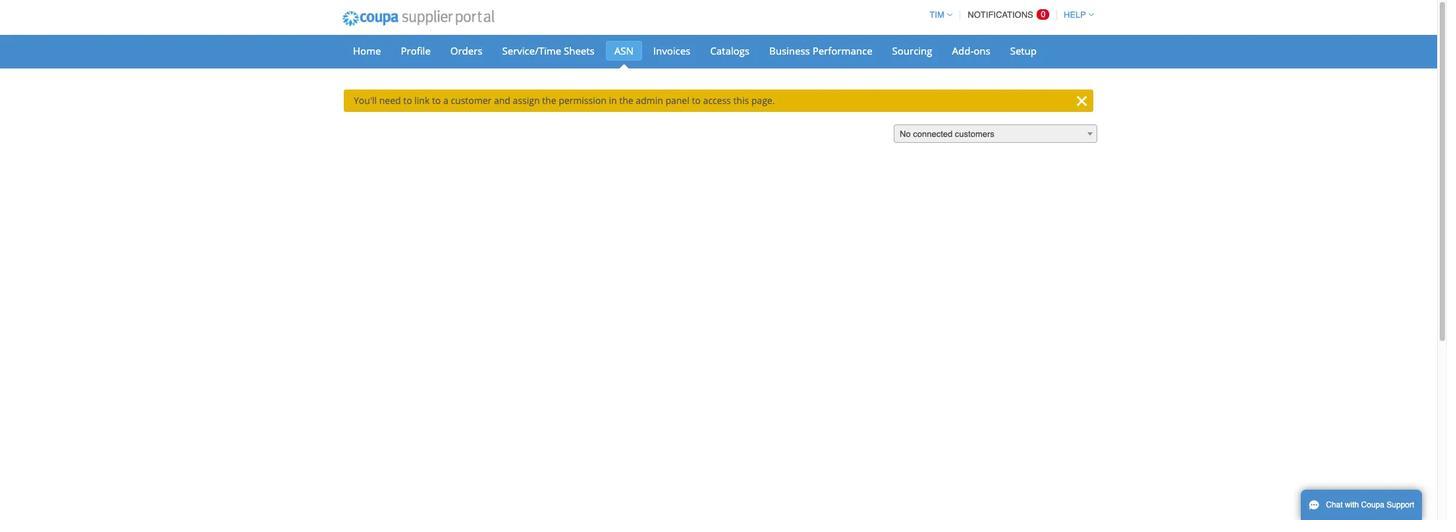 Task type: locate. For each thing, give the bounding box(es) containing it.
orders
[[451, 44, 483, 57]]

service/time sheets link
[[494, 41, 603, 61]]

asn
[[615, 44, 634, 57]]

this
[[734, 94, 749, 107]]

the right in on the left of page
[[620, 94, 634, 107]]

customer
[[451, 94, 492, 107]]

to right panel
[[692, 94, 701, 107]]

sheets
[[564, 44, 595, 57]]

help link
[[1058, 10, 1095, 20]]

2 to from the left
[[432, 94, 441, 107]]

you'll
[[354, 94, 377, 107]]

2 horizontal spatial to
[[692, 94, 701, 107]]

and
[[494, 94, 511, 107]]

help
[[1064, 10, 1087, 20]]

business
[[770, 44, 810, 57]]

1 to from the left
[[403, 94, 412, 107]]

assign
[[513, 94, 540, 107]]

no
[[900, 129, 911, 139]]

service/time sheets
[[502, 44, 595, 57]]

2 the from the left
[[620, 94, 634, 107]]

to left the a at left top
[[432, 94, 441, 107]]

permission
[[559, 94, 607, 107]]

add-
[[953, 44, 974, 57]]

navigation containing notifications 0
[[924, 2, 1095, 28]]

link
[[415, 94, 430, 107]]

business performance link
[[761, 41, 881, 61]]

notifications
[[968, 10, 1034, 20]]

coupa supplier portal image
[[333, 2, 503, 35]]

catalogs link
[[702, 41, 758, 61]]

notifications 0
[[968, 9, 1046, 20]]

orders link
[[442, 41, 491, 61]]

asn link
[[606, 41, 642, 61]]

in
[[609, 94, 617, 107]]

0 horizontal spatial to
[[403, 94, 412, 107]]

business performance
[[770, 44, 873, 57]]

3 to from the left
[[692, 94, 701, 107]]

a
[[443, 94, 449, 107]]

need
[[379, 94, 401, 107]]

chat with coupa support
[[1327, 501, 1415, 510]]

0
[[1041, 9, 1046, 19]]

access
[[703, 94, 731, 107]]

invoices link
[[645, 41, 699, 61]]

1 horizontal spatial the
[[620, 94, 634, 107]]

navigation
[[924, 2, 1095, 28]]

home link
[[345, 41, 390, 61]]

to
[[403, 94, 412, 107], [432, 94, 441, 107], [692, 94, 701, 107]]

the right assign
[[542, 94, 556, 107]]

tim
[[930, 10, 945, 20]]

1 horizontal spatial to
[[432, 94, 441, 107]]

0 horizontal spatial the
[[542, 94, 556, 107]]

the
[[542, 94, 556, 107], [620, 94, 634, 107]]

to left 'link'
[[403, 94, 412, 107]]



Task type: vqa. For each thing, say whether or not it's contained in the screenshot.
sFTP File Errors (to Customers) SFTP
no



Task type: describe. For each thing, give the bounding box(es) containing it.
no connected customers
[[900, 129, 995, 139]]

support
[[1387, 501, 1415, 510]]

chat
[[1327, 501, 1343, 510]]

profile link
[[392, 41, 439, 61]]

No connected customers text field
[[895, 125, 1097, 144]]

chat with coupa support button
[[1301, 490, 1423, 521]]

catalogs
[[711, 44, 750, 57]]

customers
[[955, 129, 995, 139]]

performance
[[813, 44, 873, 57]]

sourcing link
[[884, 41, 941, 61]]

you'll need to link to a customer and assign the permission in the admin panel to access this page.
[[354, 94, 775, 107]]

home
[[353, 44, 381, 57]]

tim link
[[924, 10, 953, 20]]

No connected customers field
[[894, 125, 1098, 144]]

1 the from the left
[[542, 94, 556, 107]]

with
[[1346, 501, 1360, 510]]

admin
[[636, 94, 663, 107]]

connected
[[913, 129, 953, 139]]

invoices
[[654, 44, 691, 57]]

coupa
[[1362, 501, 1385, 510]]

setup link
[[1002, 41, 1046, 61]]

setup
[[1011, 44, 1037, 57]]

add-ons link
[[944, 41, 999, 61]]

ons
[[974, 44, 991, 57]]

profile
[[401, 44, 431, 57]]

add-ons
[[953, 44, 991, 57]]

panel
[[666, 94, 690, 107]]

page.
[[752, 94, 775, 107]]

sourcing
[[893, 44, 933, 57]]

service/time
[[502, 44, 562, 57]]



